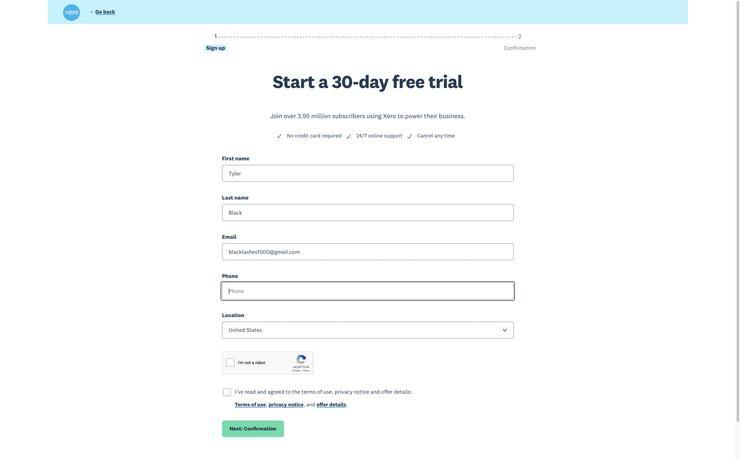 Task type: describe. For each thing, give the bounding box(es) containing it.
details:
[[394, 389, 412, 396]]

required
[[322, 133, 342, 139]]

.
[[347, 402, 348, 409]]

2 , from the left
[[304, 402, 305, 409]]

last name
[[222, 195, 249, 201]]

credit
[[295, 133, 309, 139]]

0 vertical spatial notice
[[354, 389, 370, 396]]

back
[[103, 9, 115, 15]]

free
[[393, 70, 425, 93]]

i've read and agreed to the terms of use, privacy notice and offer details:
[[235, 389, 412, 396]]

go back
[[95, 9, 115, 15]]

First name text field
[[222, 165, 514, 182]]

0 horizontal spatial to
[[286, 389, 291, 396]]

terms of use , privacy notice , and offer details .
[[235, 402, 348, 409]]

states
[[247, 327, 262, 334]]

over
[[284, 112, 296, 120]]

start
[[273, 70, 315, 93]]

up
[[219, 44, 225, 51]]

using
[[367, 112, 382, 120]]

included image for cancel any time
[[407, 134, 413, 139]]

agreed
[[268, 389, 285, 396]]

time
[[445, 133, 455, 139]]

subscribers
[[333, 112, 365, 120]]

2 horizontal spatial and
[[371, 389, 380, 396]]

0 horizontal spatial of
[[251, 402, 256, 409]]

the
[[292, 389, 300, 396]]

30-
[[332, 70, 359, 93]]

terms
[[235, 402, 250, 409]]

business.
[[439, 112, 466, 120]]

trial
[[429, 70, 463, 93]]

1
[[215, 32, 217, 40]]

go
[[95, 9, 102, 15]]

join
[[270, 112, 282, 120]]

name for first name
[[235, 155, 250, 162]]

start a 30-day free trial
[[273, 70, 463, 93]]

first name
[[222, 155, 250, 162]]

power
[[405, 112, 423, 120]]

phone
[[222, 273, 238, 280]]

0 horizontal spatial privacy
[[269, 402, 287, 409]]

2
[[519, 32, 522, 40]]

sign up
[[206, 44, 225, 51]]

0 horizontal spatial and
[[257, 389, 266, 396]]

Email email field
[[222, 244, 514, 261]]

3.95
[[298, 112, 310, 120]]

terms of use link
[[235, 402, 266, 410]]

card
[[310, 133, 321, 139]]

confirmation inside steps group
[[504, 44, 536, 51]]

next: confirmation button
[[222, 421, 284, 438]]

i've
[[235, 389, 244, 396]]

a
[[319, 70, 328, 93]]

united states
[[229, 327, 262, 334]]

read
[[245, 389, 256, 396]]

xero homepage image
[[63, 4, 80, 21]]



Task type: vqa. For each thing, say whether or not it's contained in the screenshot.
now
no



Task type: locate. For each thing, give the bounding box(es) containing it.
included image for no credit card required
[[277, 134, 282, 139]]

to left the
[[286, 389, 291, 396]]

privacy notice link
[[269, 402, 304, 410]]

0 vertical spatial privacy
[[335, 389, 353, 396]]

privacy
[[335, 389, 353, 396], [269, 402, 287, 409]]

steps group
[[64, 32, 673, 73]]

support
[[384, 133, 403, 139]]

1 horizontal spatial privacy
[[335, 389, 353, 396]]

, down terms
[[304, 402, 305, 409]]

,
[[266, 402, 268, 409], [304, 402, 305, 409]]

24/7 online support
[[357, 133, 403, 139]]

confirmation inside button
[[244, 426, 277, 433]]

to right xero
[[398, 112, 404, 120]]

0 vertical spatial of
[[318, 389, 322, 396]]

offer
[[381, 389, 393, 396], [317, 402, 328, 409]]

and left details:
[[371, 389, 380, 396]]

1 horizontal spatial included image
[[407, 134, 413, 139]]

next:
[[230, 426, 243, 433]]

name right first
[[235, 155, 250, 162]]

1 horizontal spatial confirmation
[[504, 44, 536, 51]]

cancel
[[418, 133, 434, 139]]

offer details link
[[317, 402, 347, 410]]

Phone text field
[[222, 283, 514, 300]]

next: confirmation
[[230, 426, 277, 433]]

1 , from the left
[[266, 402, 268, 409]]

privacy down agreed
[[269, 402, 287, 409]]

of left use,
[[318, 389, 322, 396]]

1 horizontal spatial ,
[[304, 402, 305, 409]]

0 vertical spatial offer
[[381, 389, 393, 396]]

confirmation
[[504, 44, 536, 51], [244, 426, 277, 433]]

email
[[222, 234, 237, 241]]

name right last
[[235, 195, 249, 201]]

Last name text field
[[222, 205, 514, 221]]

0 horizontal spatial offer
[[317, 402, 328, 409]]

included image
[[346, 134, 352, 139]]

and down terms
[[307, 402, 315, 409]]

2 included image from the left
[[407, 134, 413, 139]]

notice
[[354, 389, 370, 396], [288, 402, 304, 409]]

go back button
[[91, 9, 115, 17]]

online
[[369, 133, 383, 139]]

and right read
[[257, 389, 266, 396]]

, left privacy notice link at left bottom
[[266, 402, 268, 409]]

0 horizontal spatial ,
[[266, 402, 268, 409]]

united
[[229, 327, 245, 334]]

1 horizontal spatial to
[[398, 112, 404, 120]]

1 horizontal spatial of
[[318, 389, 322, 396]]

confirmation right next:
[[244, 426, 277, 433]]

1 horizontal spatial notice
[[354, 389, 370, 396]]

1 vertical spatial of
[[251, 402, 256, 409]]

0 vertical spatial to
[[398, 112, 404, 120]]

1 vertical spatial privacy
[[269, 402, 287, 409]]

last
[[222, 195, 233, 201]]

offer down i've read and agreed to the terms of use, privacy notice and offer details:
[[317, 402, 328, 409]]

1 vertical spatial confirmation
[[244, 426, 277, 433]]

1 horizontal spatial and
[[307, 402, 315, 409]]

use,
[[324, 389, 334, 396]]

million
[[312, 112, 331, 120]]

included image left 'cancel'
[[407, 134, 413, 139]]

of
[[318, 389, 322, 396], [251, 402, 256, 409]]

1 horizontal spatial offer
[[381, 389, 393, 396]]

1 vertical spatial name
[[235, 195, 249, 201]]

sign
[[206, 44, 217, 51]]

use
[[258, 402, 266, 409]]

1 included image from the left
[[277, 134, 282, 139]]

0 vertical spatial name
[[235, 155, 250, 162]]

0 horizontal spatial notice
[[288, 402, 304, 409]]

their
[[424, 112, 438, 120]]

1 vertical spatial to
[[286, 389, 291, 396]]

included image left the no
[[277, 134, 282, 139]]

xero
[[383, 112, 396, 120]]

of left use
[[251, 402, 256, 409]]

0 horizontal spatial confirmation
[[244, 426, 277, 433]]

to
[[398, 112, 404, 120], [286, 389, 291, 396]]

24/7
[[357, 133, 367, 139]]

confirmation down '2'
[[504, 44, 536, 51]]

first
[[222, 155, 234, 162]]

0 horizontal spatial included image
[[277, 134, 282, 139]]

name
[[235, 155, 250, 162], [235, 195, 249, 201]]

1 vertical spatial notice
[[288, 402, 304, 409]]

and
[[257, 389, 266, 396], [371, 389, 380, 396], [307, 402, 315, 409]]

name for last name
[[235, 195, 249, 201]]

details
[[330, 402, 347, 409]]

join over 3.95 million subscribers using xero to power their business.
[[270, 112, 466, 120]]

location
[[222, 312, 245, 319]]

offer left details:
[[381, 389, 393, 396]]

no
[[287, 133, 294, 139]]

included image
[[277, 134, 282, 139], [407, 134, 413, 139]]

0 vertical spatial confirmation
[[504, 44, 536, 51]]

privacy up .
[[335, 389, 353, 396]]

1 vertical spatial offer
[[317, 402, 328, 409]]

any
[[435, 133, 443, 139]]

day
[[359, 70, 389, 93]]

no credit card required
[[287, 133, 342, 139]]

terms
[[302, 389, 316, 396]]

cancel any time
[[418, 133, 455, 139]]

start a 30-day free trial region
[[64, 32, 673, 438]]



